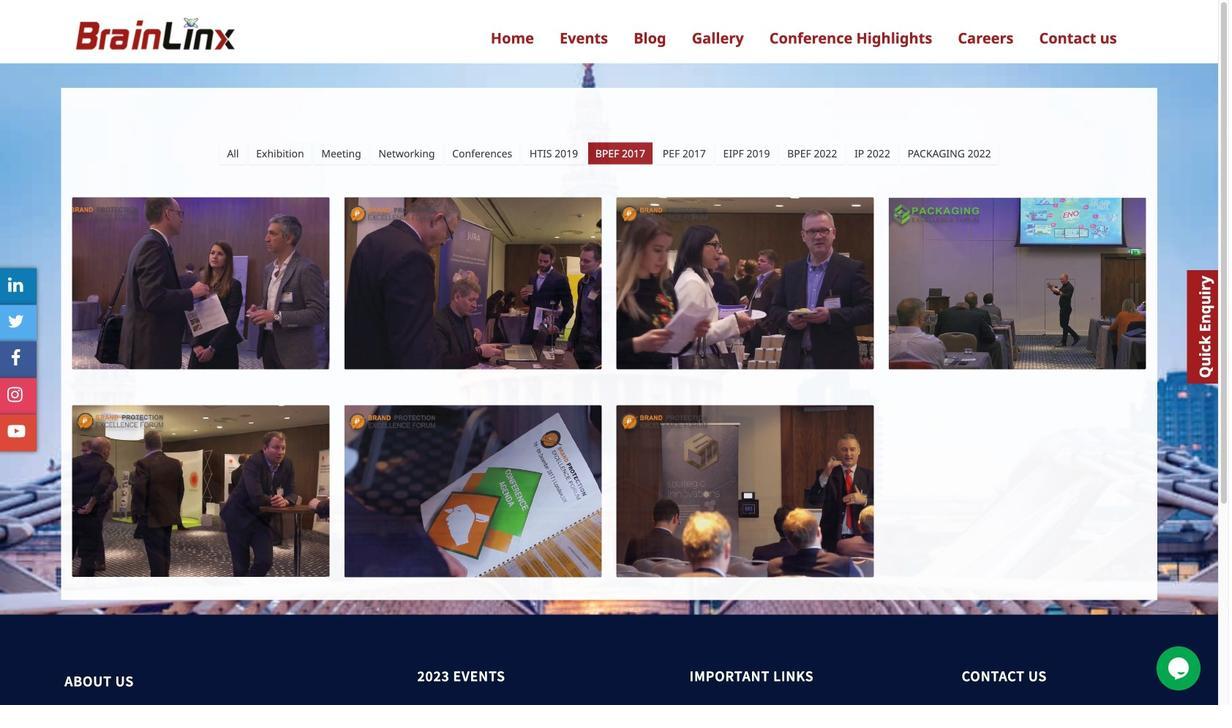 Task type: describe. For each thing, give the bounding box(es) containing it.
twitter image
[[8, 313, 24, 330]]

blx pefpdf image
[[344, 405, 602, 577]]

blx presentation4 image
[[617, 405, 874, 577]]

instagram image
[[7, 386, 23, 403]]



Task type: locate. For each thing, give the bounding box(es) containing it.
youtube play image
[[8, 422, 25, 440]]

linkedin image
[[8, 276, 23, 293]]

blx discussion6 image
[[344, 197, 602, 369]]

facebook image
[[11, 349, 21, 367]]

brainlinx logo image
[[72, 12, 237, 63]]

blx discussion8 image
[[889, 197, 1147, 369]]

blx discussion3 image
[[72, 197, 330, 369]]

blx discussion9 image
[[72, 405, 330, 577]]

blx discussion7 image
[[617, 197, 874, 369]]



